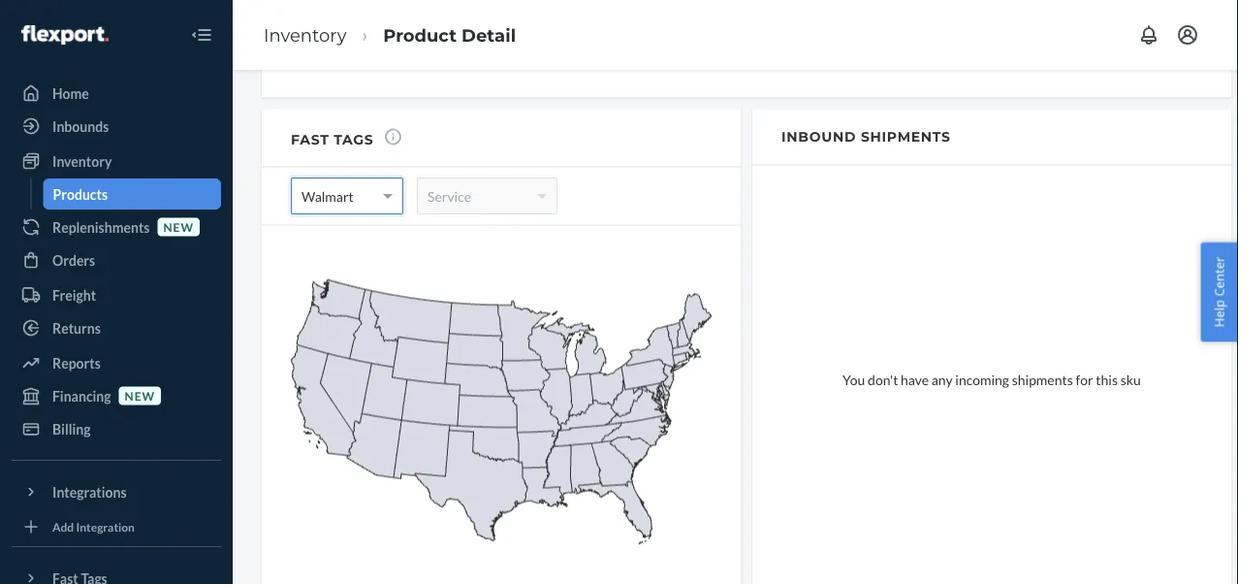 Task type: locate. For each thing, give the bounding box(es) containing it.
inbounds
[[52, 118, 109, 134]]

product
[[383, 24, 457, 45]]

1 horizontal spatial new
[[163, 220, 194, 234]]

center
[[1211, 257, 1229, 297]]

new down products link
[[163, 220, 194, 234]]

inventory
[[264, 24, 347, 45], [52, 153, 112, 169]]

integration
[[76, 519, 135, 534]]

integrations button
[[12, 476, 221, 507]]

billing
[[52, 421, 91, 437]]

for
[[1076, 372, 1094, 388]]

freight link
[[12, 279, 221, 310]]

walmart
[[302, 188, 354, 205]]

don't
[[868, 372, 899, 388]]

new for replenishments
[[163, 220, 194, 234]]

products link
[[43, 179, 221, 210]]

0 vertical spatial new
[[163, 220, 194, 234]]

replenishments
[[52, 219, 150, 235]]

products
[[53, 186, 108, 202]]

0 vertical spatial inventory
[[264, 24, 347, 45]]

have
[[901, 372, 929, 388]]

1 horizontal spatial inventory
[[264, 24, 347, 45]]

orders
[[52, 252, 95, 268]]

inventory link
[[264, 24, 347, 45], [12, 146, 221, 177]]

any
[[932, 372, 953, 388]]

help center
[[1211, 257, 1229, 327]]

open notifications image
[[1138, 23, 1161, 47]]

1 vertical spatial inventory link
[[12, 146, 221, 177]]

financing
[[52, 388, 111, 404]]

detail
[[462, 24, 516, 45]]

new
[[163, 220, 194, 234], [125, 388, 155, 403]]

you don't have any incoming shipments for this sku
[[843, 372, 1142, 388]]

1 horizontal spatial inventory link
[[264, 24, 347, 45]]

fast
[[291, 132, 329, 149]]

this
[[1097, 372, 1119, 388]]

new down reports link
[[125, 388, 155, 403]]

1 vertical spatial new
[[125, 388, 155, 403]]

1 vertical spatial inventory
[[52, 153, 112, 169]]

inbounds link
[[12, 111, 221, 142]]

0 vertical spatial inventory link
[[264, 24, 347, 45]]

help center button
[[1201, 242, 1239, 342]]

0 horizontal spatial new
[[125, 388, 155, 403]]



Task type: describe. For each thing, give the bounding box(es) containing it.
0 horizontal spatial inventory link
[[12, 146, 221, 177]]

you
[[843, 372, 866, 388]]

0 horizontal spatial inventory
[[52, 153, 112, 169]]

sku
[[1121, 372, 1142, 388]]

help
[[1211, 300, 1229, 327]]

freight
[[52, 287, 96, 303]]

open account menu image
[[1177, 23, 1200, 47]]

reports link
[[12, 347, 221, 378]]

tags
[[334, 132, 374, 149]]

service
[[428, 188, 472, 205]]

new for financing
[[125, 388, 155, 403]]

returns link
[[12, 312, 221, 343]]

flexport logo image
[[21, 25, 108, 45]]

home
[[52, 85, 89, 101]]

orders link
[[12, 244, 221, 276]]

returns
[[52, 320, 101, 336]]

walmart option
[[302, 180, 354, 213]]

reports
[[52, 355, 101, 371]]

billing link
[[12, 413, 221, 444]]

inventory link inside "breadcrumbs" navigation
[[264, 24, 347, 45]]

fast tags
[[291, 132, 374, 149]]

home link
[[12, 78, 221, 109]]

product detail
[[383, 24, 516, 45]]

integrations
[[52, 484, 127, 500]]

shipments
[[1013, 372, 1074, 388]]

incoming
[[956, 372, 1010, 388]]

add integration link
[[12, 515, 221, 538]]

close navigation image
[[190, 23, 213, 47]]

add
[[52, 519, 74, 534]]

inbound
[[782, 129, 857, 145]]

inventory inside "breadcrumbs" navigation
[[264, 24, 347, 45]]

shipments
[[861, 129, 951, 145]]

add integration
[[52, 519, 135, 534]]

inbound shipments
[[782, 129, 951, 145]]

breadcrumbs navigation
[[248, 7, 532, 63]]

product detail link
[[383, 24, 516, 45]]



Task type: vqa. For each thing, say whether or not it's contained in the screenshot.
the top 'and'
no



